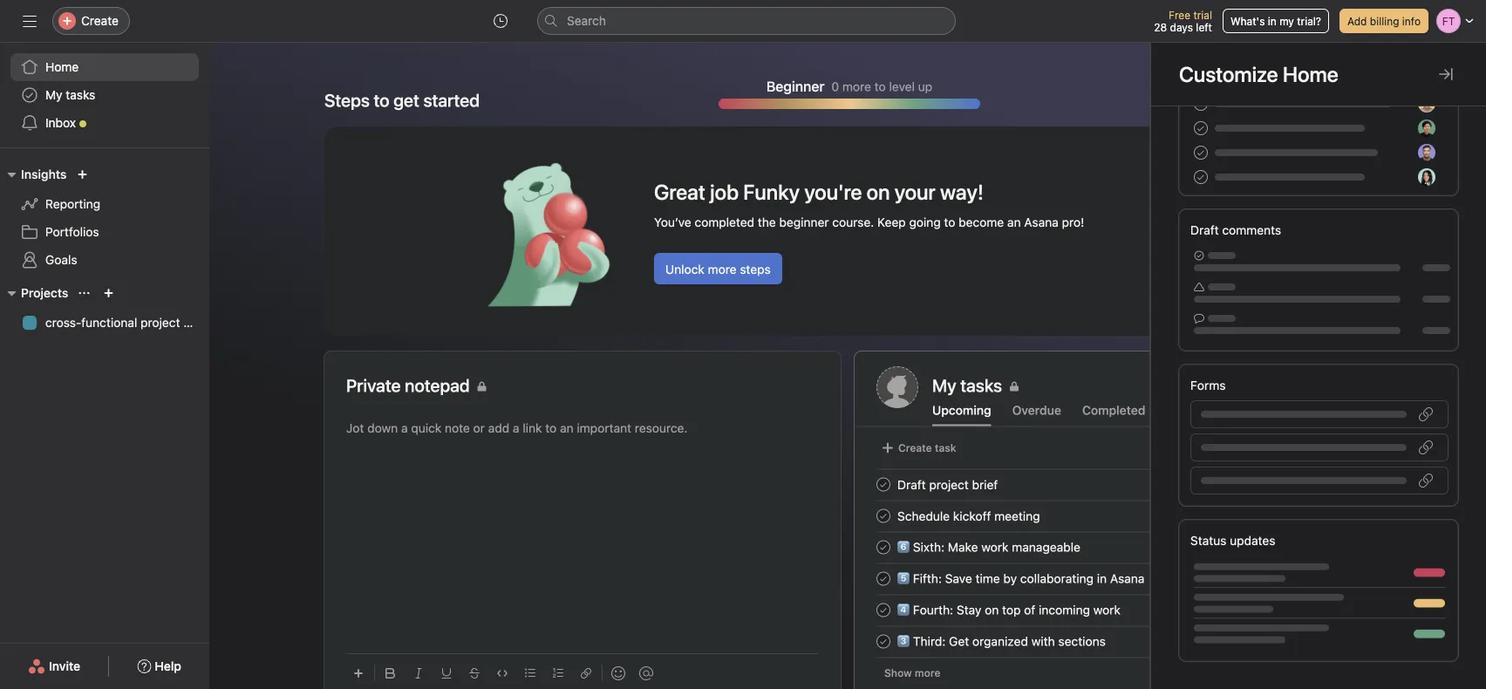 Task type: locate. For each thing, give the bounding box(es) containing it.
on up the you've completed the beginner course. keep going to become an asana pro!
[[867, 180, 890, 204]]

asana
[[1025, 215, 1059, 229], [1111, 571, 1145, 586]]

level
[[889, 79, 915, 94]]

1 horizontal spatial in
[[1268, 15, 1277, 27]]

completed image left 3️⃣ at bottom right
[[873, 631, 894, 652]]

cross-functional project plan link
[[10, 309, 207, 337]]

completed checkbox for 3️⃣
[[873, 631, 894, 652]]

completed checkbox left schedule
[[873, 506, 894, 527]]

to right steps
[[374, 90, 390, 110]]

0 vertical spatial completed image
[[873, 537, 894, 558]]

1 completed image from the top
[[873, 474, 894, 495]]

top
[[1003, 603, 1021, 617]]

2 completed image from the top
[[873, 506, 894, 527]]

tasks i've assigned
[[1191, 68, 1299, 82]]

0 vertical spatial create
[[81, 14, 119, 28]]

1 completed checkbox from the top
[[873, 474, 894, 495]]

your way!
[[895, 180, 984, 204]]

search list box
[[537, 7, 956, 35]]

28
[[1155, 21, 1168, 33]]

global element
[[0, 43, 209, 147]]

search
[[567, 14, 606, 28]]

free
[[1169, 9, 1191, 21]]

work up sections
[[1094, 603, 1121, 617]]

in right collaborating
[[1097, 571, 1107, 586]]

customize home
[[1180, 62, 1339, 86]]

completed image
[[873, 537, 894, 558], [873, 600, 894, 621], [873, 631, 894, 652]]

1 vertical spatial in
[[1097, 571, 1107, 586]]

1 vertical spatial work
[[1094, 603, 1121, 617]]

insights
[[21, 167, 67, 181]]

hide sidebar image
[[23, 14, 37, 28]]

1 horizontal spatial draft
[[1191, 223, 1219, 237]]

1 horizontal spatial on
[[985, 603, 999, 617]]

to right going
[[944, 215, 956, 229]]

more right '0'
[[843, 79, 871, 94]]

overdue
[[1013, 403, 1062, 417]]

today – oct 25
[[1275, 510, 1351, 522]]

completed image for draft
[[873, 474, 894, 495]]

great job funky you're on your way!
[[654, 180, 984, 204]]

create inside popup button
[[81, 14, 119, 28]]

completed image left 4️⃣
[[873, 600, 894, 621]]

1 horizontal spatial create
[[899, 442, 932, 454]]

today
[[1275, 510, 1305, 522]]

1 horizontal spatial project
[[930, 477, 969, 492]]

project left plan
[[141, 315, 180, 330]]

strikethrough image
[[469, 668, 480, 679]]

draft project brief
[[898, 477, 998, 492]]

3️⃣
[[898, 634, 910, 648]]

0 horizontal spatial oct
[[1292, 479, 1310, 491]]

0 horizontal spatial on
[[867, 180, 890, 204]]

goals
[[45, 253, 77, 267]]

project
[[141, 315, 180, 330], [930, 477, 969, 492]]

0 vertical spatial project
[[141, 315, 180, 330]]

close customization pane image
[[1440, 67, 1453, 81]]

oct
[[1292, 479, 1310, 491], [1317, 510, 1335, 522]]

0 horizontal spatial more
[[708, 262, 737, 277]]

0 vertical spatial –
[[1329, 479, 1335, 491]]

0 horizontal spatial project
[[141, 315, 180, 330]]

trial
[[1194, 9, 1213, 21]]

completed image for 4️⃣
[[873, 600, 894, 621]]

underline image
[[441, 668, 452, 679]]

draft
[[1191, 223, 1219, 237], [898, 477, 926, 492]]

projects element
[[0, 277, 209, 340]]

more right show
[[915, 667, 941, 679]]

2 completed checkbox from the top
[[873, 537, 894, 558]]

days
[[1170, 21, 1193, 33]]

show more button
[[877, 661, 949, 685]]

1 horizontal spatial more
[[843, 79, 871, 94]]

toolbar
[[346, 653, 819, 689]]

completed image left '5️⃣'
[[873, 568, 894, 589]]

1 horizontal spatial to
[[875, 79, 886, 94]]

new image
[[77, 169, 88, 180]]

private notepad
[[346, 375, 470, 396]]

completed image down create task button
[[873, 474, 894, 495]]

1 vertical spatial on
[[985, 603, 999, 617]]

2 completed image from the top
[[873, 600, 894, 621]]

meeting
[[995, 509, 1040, 523]]

invite button
[[17, 651, 92, 682]]

reporting
[[45, 197, 100, 211]]

1 horizontal spatial asana
[[1111, 571, 1145, 586]]

completed checkbox left '5️⃣'
[[873, 568, 894, 589]]

funky
[[744, 180, 800, 204]]

draft for draft comments
[[1191, 223, 1219, 237]]

oct left 20
[[1292, 479, 1310, 491]]

on left top
[[985, 603, 999, 617]]

completed image for schedule
[[873, 506, 894, 527]]

2 completed checkbox from the top
[[873, 631, 894, 652]]

– right today
[[1308, 510, 1314, 522]]

my tasks link
[[933, 373, 1350, 398]]

assigned
[[1249, 68, 1299, 82]]

1 completed image from the top
[[873, 537, 894, 558]]

0 horizontal spatial work
[[982, 540, 1009, 554]]

at mention image
[[639, 667, 653, 681]]

6️⃣
[[898, 540, 910, 554]]

1 vertical spatial project
[[930, 477, 969, 492]]

3 completed image from the top
[[873, 568, 894, 589]]

1 vertical spatial create
[[899, 442, 932, 454]]

0 vertical spatial completed checkbox
[[873, 506, 894, 527]]

1 vertical spatial more
[[708, 262, 737, 277]]

0 vertical spatial completed image
[[873, 474, 894, 495]]

keep
[[878, 215, 906, 229]]

search button
[[537, 7, 956, 35]]

create for create task
[[899, 442, 932, 454]]

unlock
[[666, 262, 705, 277]]

Completed checkbox
[[873, 506, 894, 527], [873, 631, 894, 652]]

3 completed image from the top
[[873, 631, 894, 652]]

what's in my trial?
[[1231, 15, 1322, 27]]

draft up schedule
[[898, 477, 926, 492]]

1 completed checkbox from the top
[[873, 506, 894, 527]]

completed image left schedule
[[873, 506, 894, 527]]

create left task
[[899, 442, 932, 454]]

project left 'brief'
[[930, 477, 969, 492]]

cross-
[[45, 315, 81, 330]]

more inside 'unlock more steps' button
[[708, 262, 737, 277]]

1 vertical spatial completed checkbox
[[873, 631, 894, 652]]

2 vertical spatial completed image
[[873, 631, 894, 652]]

completed checkbox for draft
[[873, 474, 894, 495]]

completed checkbox left 4️⃣
[[873, 600, 894, 621]]

in left my
[[1268, 15, 1277, 27]]

going
[[909, 215, 941, 229]]

get started
[[394, 90, 480, 110]]

add billing info
[[1348, 15, 1421, 27]]

completed image
[[873, 474, 894, 495], [873, 506, 894, 527], [873, 568, 894, 589]]

more for show more
[[915, 667, 941, 679]]

my tasks link
[[10, 81, 199, 109]]

inbox
[[45, 116, 76, 130]]

of
[[1024, 603, 1036, 617]]

0 vertical spatial in
[[1268, 15, 1277, 27]]

– left 24
[[1329, 479, 1335, 491]]

unlock more steps button
[[654, 253, 782, 284]]

upcoming
[[933, 403, 992, 417]]

create
[[81, 14, 119, 28], [899, 442, 932, 454]]

notepad
[[405, 375, 470, 396]]

asana right 'an'
[[1025, 215, 1059, 229]]

work right make
[[982, 540, 1009, 554]]

2 vertical spatial more
[[915, 667, 941, 679]]

draft left 'comments'
[[1191, 223, 1219, 237]]

0 horizontal spatial to
[[374, 90, 390, 110]]

24
[[1338, 479, 1351, 491]]

completed checkbox left 6️⃣
[[873, 537, 894, 558]]

0 horizontal spatial draft
[[898, 477, 926, 492]]

cross-functional project plan
[[45, 315, 207, 330]]

inbox link
[[10, 109, 199, 137]]

0 horizontal spatial create
[[81, 14, 119, 28]]

more inside show more button
[[915, 667, 941, 679]]

draft for draft project brief
[[898, 477, 926, 492]]

sixth:
[[913, 540, 945, 554]]

2 vertical spatial completed image
[[873, 568, 894, 589]]

0 vertical spatial more
[[843, 79, 871, 94]]

0 vertical spatial draft
[[1191, 223, 1219, 237]]

make
[[948, 540, 978, 554]]

1 horizontal spatial oct
[[1317, 510, 1335, 522]]

4 completed checkbox from the top
[[873, 600, 894, 621]]

oct left 25 in the bottom right of the page
[[1317, 510, 1335, 522]]

completed checkbox left 3️⃣ at bottom right
[[873, 631, 894, 652]]

2 horizontal spatial more
[[915, 667, 941, 679]]

0 vertical spatial asana
[[1025, 215, 1059, 229]]

more left steps
[[708, 262, 737, 277]]

completed image for 6️⃣
[[873, 537, 894, 558]]

home
[[45, 60, 79, 74]]

projects
[[21, 286, 68, 300]]

the
[[758, 215, 776, 229]]

1 vertical spatial completed image
[[873, 506, 894, 527]]

1 horizontal spatial work
[[1094, 603, 1121, 617]]

by
[[1004, 571, 1017, 586]]

1 vertical spatial completed image
[[873, 600, 894, 621]]

job
[[710, 180, 739, 204]]

1 vertical spatial asana
[[1111, 571, 1145, 586]]

Completed checkbox
[[873, 474, 894, 495], [873, 537, 894, 558], [873, 568, 894, 589], [873, 600, 894, 621]]

unlock more steps
[[666, 262, 771, 277]]

to left level
[[875, 79, 886, 94]]

create inside button
[[899, 442, 932, 454]]

asana right collaborating
[[1111, 571, 1145, 586]]

3 completed checkbox from the top
[[873, 568, 894, 589]]

completed image left 6️⃣
[[873, 537, 894, 558]]

home link
[[10, 53, 199, 81]]

create up home "link"
[[81, 14, 119, 28]]

project inside cross-functional project plan "link"
[[141, 315, 180, 330]]

1 vertical spatial draft
[[898, 477, 926, 492]]

more
[[843, 79, 871, 94], [708, 262, 737, 277], [915, 667, 941, 679]]

completed checkbox down create task button
[[873, 474, 894, 495]]

1 vertical spatial –
[[1308, 510, 1314, 522]]



Task type: vqa. For each thing, say whether or not it's contained in the screenshot.
'Help' "dropdown button"
yes



Task type: describe. For each thing, give the bounding box(es) containing it.
portfolios link
[[10, 218, 199, 246]]

my
[[45, 88, 62, 102]]

create button
[[52, 7, 130, 35]]

show options, current sort, top image
[[79, 288, 89, 298]]

thursday
[[1305, 604, 1351, 616]]

in inside button
[[1268, 15, 1277, 27]]

status updates
[[1191, 533, 1276, 548]]

upcoming button
[[933, 403, 992, 426]]

kickoff
[[953, 509, 991, 523]]

completed
[[695, 215, 755, 229]]

bulleted list image
[[525, 668, 536, 679]]

0 horizontal spatial asana
[[1025, 215, 1059, 229]]

thursday button
[[1305, 604, 1351, 616]]

steps
[[325, 90, 370, 110]]

0 vertical spatial oct
[[1292, 479, 1310, 491]]

completed button
[[1083, 403, 1146, 426]]

help button
[[126, 651, 193, 682]]

completed checkbox for schedule
[[873, 506, 894, 527]]

insert an object image
[[353, 668, 364, 679]]

create task
[[899, 442, 957, 454]]

schedule
[[898, 509, 950, 523]]

completed checkbox for 5️⃣
[[873, 568, 894, 589]]

what's
[[1231, 15, 1265, 27]]

fifth:
[[913, 571, 942, 586]]

draft comments
[[1191, 223, 1282, 237]]

completed checkbox for 6️⃣
[[873, 537, 894, 558]]

updates
[[1230, 533, 1276, 548]]

free trial 28 days left
[[1155, 9, 1213, 33]]

0 vertical spatial on
[[867, 180, 890, 204]]

to inside the beginner 0 more to level up
[[875, 79, 886, 94]]

history image
[[494, 14, 508, 28]]

billing
[[1370, 15, 1400, 27]]

left
[[1196, 21, 1213, 33]]

3️⃣ third: get organized with sections
[[898, 634, 1106, 648]]

my
[[1280, 15, 1295, 27]]

4️⃣ fourth: stay on top of incoming work
[[898, 603, 1121, 617]]

you're
[[805, 180, 862, 204]]

show more
[[885, 667, 941, 679]]

emoji image
[[612, 667, 626, 681]]

i've
[[1226, 68, 1246, 82]]

5️⃣ fifth: save time by collaborating in asana
[[898, 571, 1145, 586]]

insights button
[[0, 164, 67, 185]]

1 vertical spatial oct
[[1317, 510, 1335, 522]]

get
[[949, 634, 969, 648]]

more inside the beginner 0 more to level up
[[843, 79, 871, 94]]

completed
[[1083, 403, 1146, 417]]

status
[[1191, 533, 1227, 548]]

an
[[1008, 215, 1021, 229]]

great
[[654, 180, 706, 204]]

code image
[[497, 668, 508, 679]]

insights element
[[0, 159, 209, 277]]

goals link
[[10, 246, 199, 274]]

save
[[945, 571, 973, 586]]

what's in my trial? button
[[1223, 9, 1330, 33]]

time
[[976, 571, 1000, 586]]

show
[[885, 667, 912, 679]]

beginner
[[780, 215, 829, 229]]

steps
[[740, 262, 771, 277]]

beginner
[[767, 78, 825, 95]]

bold image
[[386, 668, 396, 679]]

oct 20 – 24
[[1292, 479, 1351, 491]]

brief
[[972, 477, 998, 492]]

info
[[1403, 15, 1421, 27]]

reporting link
[[10, 190, 199, 218]]

add
[[1348, 15, 1367, 27]]

create for create
[[81, 14, 119, 28]]

add profile photo image
[[877, 366, 919, 408]]

6️⃣ sixth: make work manageable
[[898, 540, 1081, 554]]

link image
[[581, 668, 592, 679]]

0 vertical spatial work
[[982, 540, 1009, 554]]

0
[[832, 79, 839, 94]]

manageable
[[1012, 540, 1081, 554]]

you've completed the beginner course. keep going to become an asana pro!
[[654, 215, 1085, 229]]

stay
[[957, 603, 982, 617]]

plan
[[183, 315, 207, 330]]

numbered list image
[[553, 668, 564, 679]]

create task button
[[877, 436, 961, 460]]

functional
[[81, 315, 137, 330]]

add billing info button
[[1340, 9, 1429, 33]]

completed image for 5️⃣
[[873, 568, 894, 589]]

fourth:
[[913, 603, 954, 617]]

italics image
[[414, 668, 424, 679]]

new project or portfolio image
[[103, 288, 114, 298]]

portfolios
[[45, 225, 99, 239]]

completed image for 3️⃣
[[873, 631, 894, 652]]

0 horizontal spatial in
[[1097, 571, 1107, 586]]

more for unlock more steps
[[708, 262, 737, 277]]

overdue button
[[1013, 403, 1062, 426]]

beginner 0 more to level up
[[767, 78, 933, 95]]

course.
[[833, 215, 874, 229]]

4️⃣
[[898, 603, 910, 617]]

my tasks
[[45, 88, 95, 102]]

completed checkbox for 4️⃣
[[873, 600, 894, 621]]

tasks
[[66, 88, 95, 102]]

with
[[1032, 634, 1055, 648]]

help
[[155, 659, 181, 674]]

2 horizontal spatial to
[[944, 215, 956, 229]]

collaborating
[[1021, 571, 1094, 586]]

projects button
[[0, 283, 68, 304]]

tasks
[[1191, 68, 1223, 82]]

forms
[[1191, 378, 1226, 393]]

up
[[918, 79, 933, 94]]

schedule kickoff meeting
[[898, 509, 1040, 523]]

0 horizontal spatial –
[[1308, 510, 1314, 522]]

20
[[1313, 479, 1326, 491]]

1 horizontal spatial –
[[1329, 479, 1335, 491]]



